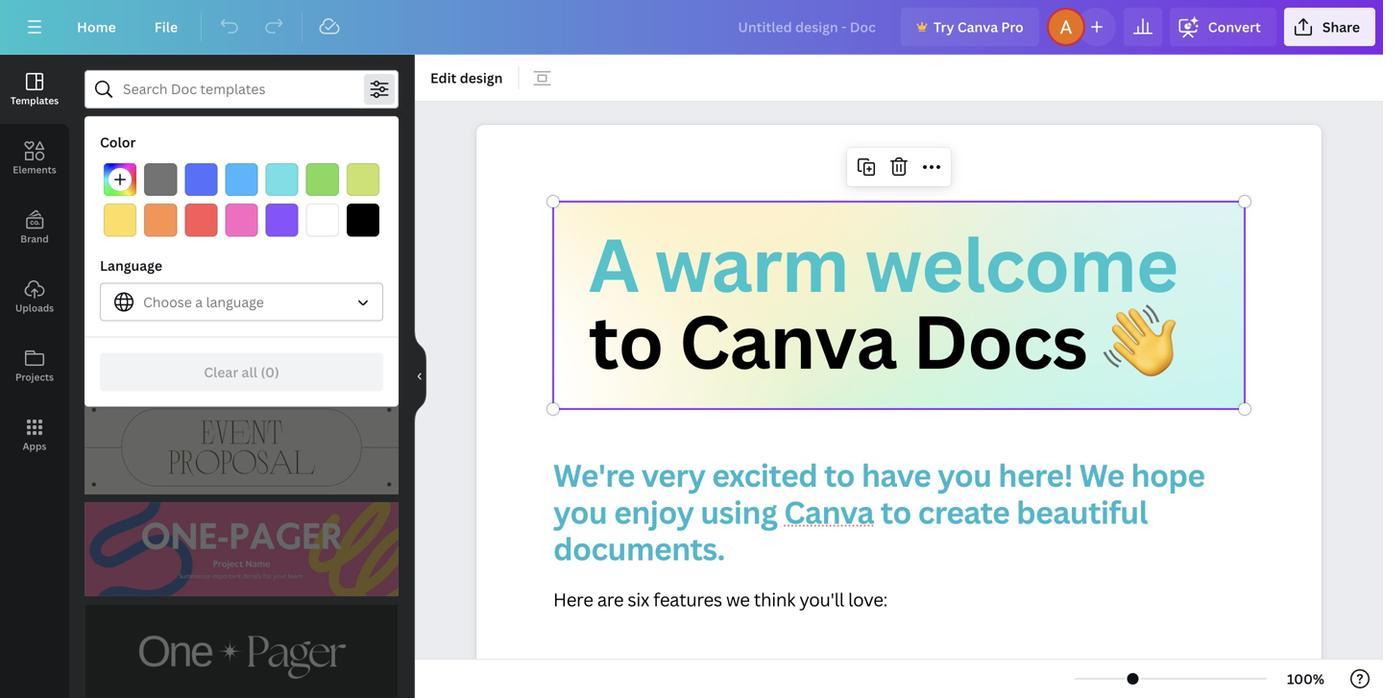 Task type: locate. For each thing, give the bounding box(es) containing it.
we're
[[554, 455, 635, 496]]

white image
[[306, 204, 339, 237]]

here
[[554, 588, 594, 612]]

0 vertical spatial all
[[385, 178, 399, 194]]

documents.
[[554, 528, 725, 570]]

0 horizontal spatial all
[[242, 363, 258, 381]]

side panel tab list
[[0, 55, 69, 470]]

light blue image
[[225, 163, 258, 196], [225, 163, 258, 196]]

2 horizontal spatial to
[[881, 491, 912, 533]]

language
[[206, 293, 264, 311]]

home
[[77, 18, 116, 36]]

a
[[195, 293, 203, 311]]

Black button
[[347, 204, 380, 237]]

elements button
[[0, 124, 69, 193]]

try canva pro button
[[901, 8, 1040, 46]]

cover letter button
[[339, 120, 441, 159]]

1 vertical spatial all
[[242, 363, 258, 381]]

edit design button
[[423, 62, 511, 93]]

we
[[727, 588, 750, 612]]

all right see
[[385, 178, 399, 194]]

Light blue button
[[225, 163, 258, 196]]

canva
[[958, 18, 999, 36], [679, 291, 897, 391], [784, 491, 874, 533]]

a warm welcome
[[589, 214, 1179, 314]]

Search Doc templates search field
[[123, 71, 360, 108]]

1 vertical spatial canva
[[679, 291, 897, 391]]

you'll
[[800, 588, 845, 612]]

see all button
[[360, 166, 401, 205]]

1 horizontal spatial to
[[825, 455, 855, 496]]

canva for pro
[[958, 18, 999, 36]]

doc
[[85, 176, 111, 195]]

Yellow button
[[104, 204, 137, 237]]

language
[[100, 256, 162, 275]]

are
[[598, 588, 624, 612]]

yellow image
[[104, 204, 137, 237], [104, 204, 137, 237]]

pink image
[[225, 204, 258, 237], [225, 204, 258, 237]]

all inside clear all (0) button
[[242, 363, 258, 381]]

file
[[155, 18, 178, 36]]

results
[[105, 372, 150, 391]]

templates
[[10, 94, 59, 107]]

projects button
[[0, 332, 69, 401]]

uploads button
[[0, 262, 69, 332]]

all
[[85, 372, 102, 391]]

black image
[[347, 204, 380, 237]]

apps
[[23, 440, 46, 453]]

👋
[[1104, 291, 1176, 391]]

Design title text field
[[723, 8, 894, 46]]

design
[[460, 69, 503, 87]]

all
[[385, 178, 399, 194], [242, 363, 258, 381]]

warm
[[655, 214, 849, 314]]

0 vertical spatial canva
[[958, 18, 999, 36]]

100% button
[[1275, 664, 1338, 695]]

0 horizontal spatial you
[[554, 491, 608, 533]]

lime image
[[347, 163, 380, 196], [347, 163, 380, 196]]

clear all (0) button
[[100, 353, 383, 391]]

none text field containing a warm welcome
[[477, 125, 1322, 699]]

choose a language
[[143, 293, 264, 311]]

Purple button
[[266, 204, 299, 237]]

Lime button
[[347, 163, 380, 196]]

planner button
[[85, 120, 160, 159]]

creative brief doc in black and white grey editorial style image
[[320, 205, 430, 347]]

all inside the see all 'button'
[[385, 178, 399, 194]]

you
[[938, 455, 992, 496], [554, 491, 608, 533]]

2 vertical spatial canva
[[784, 491, 874, 533]]

a
[[589, 214, 639, 314]]

research brief doc in orange teal pink soft pastels style image
[[202, 205, 312, 347]]

convert button
[[1170, 8, 1277, 46]]

turquoise blue image
[[266, 163, 299, 196]]

projects
[[15, 371, 54, 384]]

you right have
[[938, 455, 992, 496]]

think
[[754, 588, 796, 612]]

all results
[[85, 372, 150, 391]]

we're very excited to have you here! we hope you enjoy using canva to create beautiful documents.
[[554, 455, 1212, 570]]

Pink button
[[225, 204, 258, 237]]

uploads
[[15, 302, 54, 315]]

share button
[[1285, 8, 1376, 46]]

0 horizontal spatial to
[[589, 291, 663, 391]]

cover letter
[[351, 130, 429, 148]]

coral red image
[[185, 204, 218, 237]]

welcome
[[865, 214, 1179, 314]]

None text field
[[477, 125, 1322, 699]]

orange image
[[144, 204, 177, 237], [144, 204, 177, 237]]

royal blue image
[[185, 163, 218, 196]]

hope
[[1132, 455, 1206, 496]]

canva for docs
[[679, 291, 897, 391]]

have
[[862, 455, 932, 496]]

to
[[589, 291, 663, 391], [825, 455, 855, 496], [881, 491, 912, 533]]

try canva pro
[[934, 18, 1024, 36]]

you left enjoy in the bottom of the page
[[554, 491, 608, 533]]

1 horizontal spatial all
[[385, 178, 399, 194]]

project overview/one-pager professional docs banner in pink dark blue yellow playful abstract style image
[[85, 503, 399, 597]]

all left (0) at bottom left
[[242, 363, 258, 381]]

black image
[[347, 204, 380, 237]]

canva inside we're very excited to have you here! we hope you enjoy using canva to create beautiful documents.
[[784, 491, 874, 533]]

grass green image
[[306, 163, 339, 196], [306, 163, 339, 196]]

#737373 button
[[144, 163, 177, 196]]

main menu bar
[[0, 0, 1384, 55]]

letter
[[393, 130, 429, 148]]

brand button
[[0, 193, 69, 262]]

#737373 image
[[144, 163, 177, 196]]

add a new color image
[[104, 163, 137, 196], [104, 163, 137, 196]]

canva inside button
[[958, 18, 999, 36]]

features
[[654, 588, 723, 612]]



Task type: describe. For each thing, give the bounding box(es) containing it.
Turquoise blue button
[[266, 163, 299, 196]]

apps button
[[0, 401, 69, 470]]

create
[[918, 491, 1010, 533]]

convert
[[1209, 18, 1262, 36]]

choose
[[143, 293, 192, 311]]

share
[[1323, 18, 1361, 36]]

project overview/one-pager professional docs banner in black white sleek monochrome style image
[[85, 605, 399, 699]]

planner
[[97, 130, 147, 148]]

all for see
[[385, 178, 399, 194]]

enjoy
[[614, 491, 694, 533]]

royal blue image
[[185, 163, 218, 196]]

edit design
[[431, 69, 503, 87]]

we
[[1080, 455, 1125, 496]]

love:
[[849, 588, 888, 612]]

templates button
[[0, 55, 69, 124]]

Coral red button
[[185, 204, 218, 237]]

docs
[[913, 291, 1088, 391]]

color option group
[[100, 160, 383, 241]]

templates
[[114, 176, 180, 195]]

here are six features we think you'll love:
[[554, 588, 888, 612]]

event/business proposal professional docs banner in beige dark brown warm classic style image
[[85, 401, 399, 495]]

color
[[100, 133, 136, 151]]

100%
[[1288, 670, 1325, 689]]

#737373 image
[[144, 163, 177, 196]]

pro
[[1002, 18, 1024, 36]]

one pager doc in black and white blue light blue classic professional style image
[[85, 205, 194, 347]]

Grass green button
[[306, 163, 339, 196]]

see
[[362, 178, 383, 194]]

here!
[[999, 455, 1073, 496]]

beautiful
[[1017, 491, 1148, 533]]

using
[[701, 491, 778, 533]]

cover
[[351, 130, 390, 148]]

try
[[934, 18, 955, 36]]

edit
[[431, 69, 457, 87]]

Language button
[[100, 283, 383, 321]]

very
[[642, 455, 706, 496]]

all for clear
[[242, 363, 258, 381]]

see all
[[362, 178, 399, 194]]

turquoise blue image
[[266, 163, 299, 196]]

six
[[628, 588, 650, 612]]

Orange button
[[144, 204, 177, 237]]

hide image
[[414, 331, 427, 423]]

to canva docs 👋
[[589, 291, 1176, 391]]

file button
[[139, 8, 193, 46]]

excited
[[712, 455, 818, 496]]

brand
[[20, 233, 49, 246]]

doc templates button
[[83, 166, 182, 205]]

clear all (0)
[[204, 363, 279, 381]]

home link
[[62, 8, 131, 46]]

purple image
[[266, 204, 299, 237]]

elements
[[13, 163, 56, 176]]

1 horizontal spatial you
[[938, 455, 992, 496]]

purple image
[[266, 204, 299, 237]]

Royal blue button
[[185, 163, 218, 196]]

White button
[[306, 204, 339, 237]]

(0)
[[261, 363, 279, 381]]

coral red image
[[185, 204, 218, 237]]

clear
[[204, 363, 239, 381]]

white image
[[306, 204, 339, 237]]

doc templates
[[85, 176, 180, 195]]



Task type: vqa. For each thing, say whether or not it's contained in the screenshot.
Social media button
no



